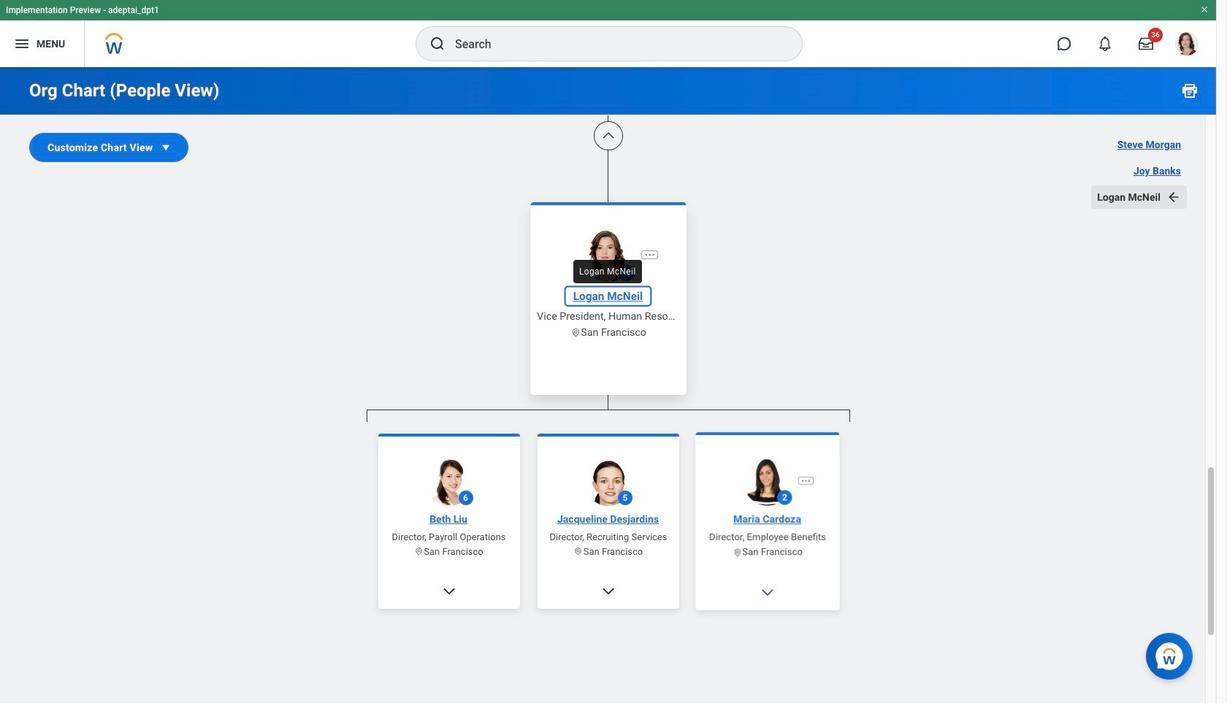 Task type: describe. For each thing, give the bounding box(es) containing it.
Search Workday  search field
[[455, 28, 772, 60]]

0 horizontal spatial chevron down image
[[442, 584, 456, 599]]

search image
[[429, 35, 446, 53]]

profile logan mcneil image
[[1175, 32, 1199, 58]]

print org chart image
[[1181, 82, 1199, 99]]

1 horizontal spatial chevron down image
[[760, 587, 775, 603]]

logan mcneil, logan mcneil, 3 direct reports element
[[366, 422, 850, 703]]

inbox large image
[[1139, 37, 1153, 51]]

justify image
[[13, 35, 31, 53]]

arrow left image
[[1167, 190, 1181, 205]]

close environment banner image
[[1200, 5, 1209, 14]]

caret down image
[[159, 140, 173, 155]]

notifications large image
[[1098, 37, 1113, 51]]



Task type: locate. For each thing, give the bounding box(es) containing it.
chevron down image
[[601, 584, 615, 599]]

banner
[[0, 0, 1216, 67]]

location image
[[731, 549, 741, 559]]

chevron down image
[[442, 584, 456, 599], [760, 587, 775, 603]]

tooltip
[[569, 256, 646, 288]]

main content
[[0, 0, 1216, 703]]

1 horizontal spatial location image
[[574, 547, 583, 557]]

location image for the leftmost chevron down icon
[[414, 547, 424, 557]]

chevron up image
[[601, 129, 615, 143]]

0 horizontal spatial location image
[[414, 547, 424, 557]]

2 location image from the left
[[574, 547, 583, 557]]

location image
[[414, 547, 424, 557], [574, 547, 583, 557]]

1 location image from the left
[[414, 547, 424, 557]]

location image for chevron down image
[[574, 547, 583, 557]]



Task type: vqa. For each thing, say whether or not it's contained in the screenshot.
PROFILE LOGAN MCNEIL element
no



